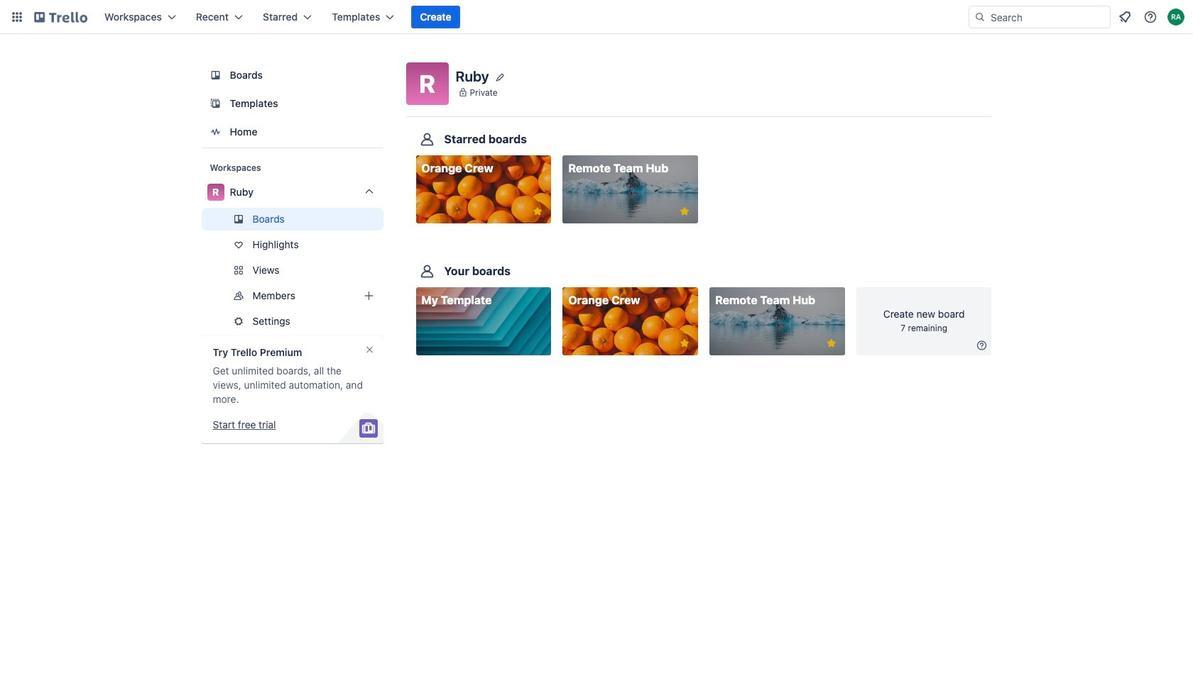 Task type: vqa. For each thing, say whether or not it's contained in the screenshot.
the right Click to unstar this board. It will be removed from your starred list. image
yes



Task type: describe. For each thing, give the bounding box(es) containing it.
add image
[[360, 288, 377, 305]]

search image
[[974, 11, 986, 23]]

2 click to unstar this board. it will be removed from your starred list. image from the left
[[678, 205, 691, 218]]

2 click to unstar this board. it will be removed from your starred list. image from the left
[[825, 338, 838, 350]]

1 click to unstar this board. it will be removed from your starred list. image from the left
[[531, 205, 544, 218]]

1 click to unstar this board. it will be removed from your starred list. image from the left
[[678, 338, 691, 350]]

Search field
[[986, 7, 1110, 27]]

sm image
[[975, 339, 989, 353]]

home image
[[207, 124, 224, 141]]

board image
[[207, 67, 224, 84]]



Task type: locate. For each thing, give the bounding box(es) containing it.
click to unstar this board. it will be removed from your starred list. image
[[531, 205, 544, 218], [678, 205, 691, 218]]

back to home image
[[34, 6, 87, 28]]

0 notifications image
[[1117, 9, 1134, 26]]

primary element
[[0, 0, 1193, 34]]

open information menu image
[[1143, 10, 1158, 24]]

0 horizontal spatial click to unstar this board. it will be removed from your starred list. image
[[531, 205, 544, 218]]

click to unstar this board. it will be removed from your starred list. image
[[678, 338, 691, 350], [825, 338, 838, 350]]

1 horizontal spatial click to unstar this board. it will be removed from your starred list. image
[[825, 338, 838, 350]]

0 horizontal spatial click to unstar this board. it will be removed from your starred list. image
[[678, 338, 691, 350]]

1 horizontal spatial click to unstar this board. it will be removed from your starred list. image
[[678, 205, 691, 218]]

ruby anderson (rubyanderson7) image
[[1168, 9, 1185, 26]]

template board image
[[207, 95, 224, 112]]



